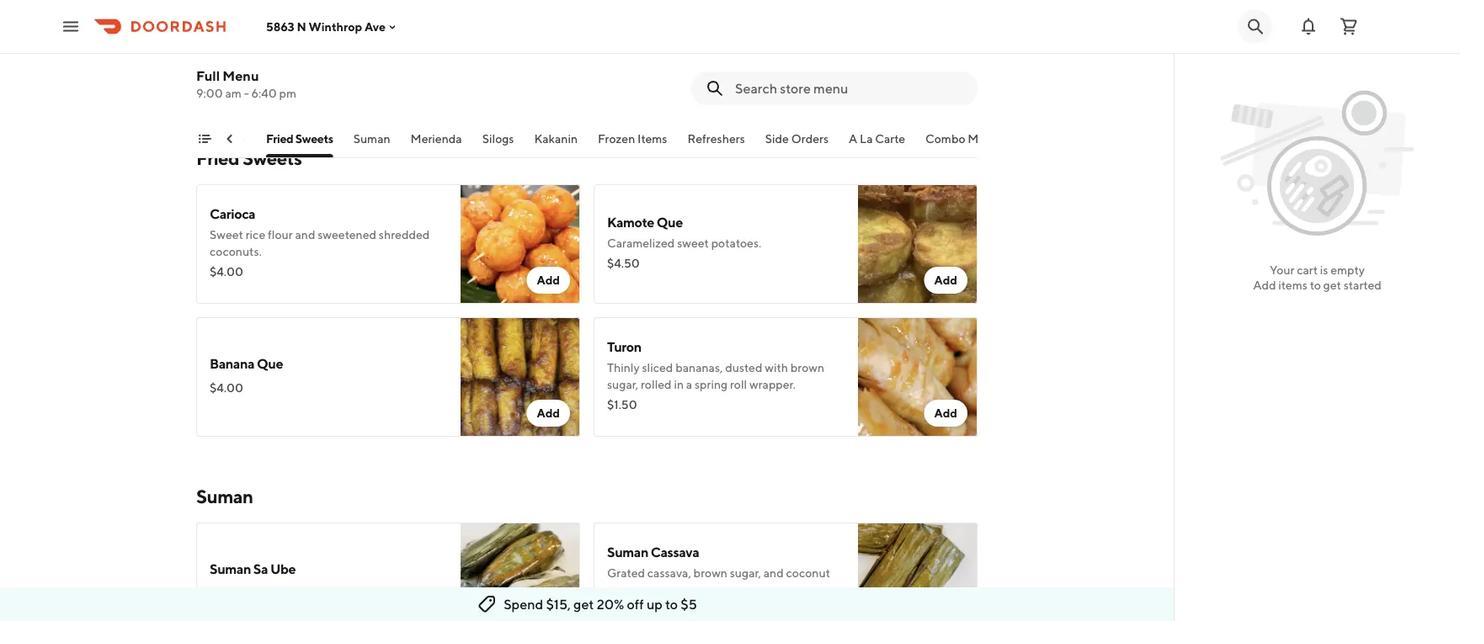 Task type: vqa. For each thing, say whether or not it's contained in the screenshot.
GROUP ORDER BUTTON
no



Task type: describe. For each thing, give the bounding box(es) containing it.
suman cassava image
[[858, 523, 978, 621]]

20%
[[597, 597, 624, 613]]

$15,
[[546, 597, 571, 613]]

flour
[[268, 228, 293, 242]]

brown inside turon thinly sliced bananas, dusted with brown sugar, rolled in a spring roll wrapper. $1.50
[[791, 361, 825, 375]]

cassava,
[[647, 566, 691, 580]]

up
[[647, 597, 663, 613]]

sweet
[[677, 236, 709, 250]]

add inside your cart is empty add items to get started
[[1253, 278, 1276, 292]]

banana for first banana que image from the bottom of the page
[[210, 356, 254, 372]]

1 vertical spatial get
[[574, 597, 594, 613]]

popular items button
[[171, 131, 245, 157]]

side orders button
[[765, 131, 828, 157]]

grated
[[607, 566, 645, 580]]

1 banana que image from the top
[[461, 0, 580, 99]]

0 vertical spatial $8.50
[[210, 587, 242, 600]]

$13.00
[[607, 51, 645, 65]]

9:00
[[196, 86, 223, 100]]

orders
[[791, 132, 828, 146]]

kakanin button
[[534, 131, 577, 157]]

bananas,
[[675, 361, 723, 375]]

cream.
[[607, 583, 643, 597]]

a
[[686, 378, 692, 392]]

5863
[[266, 20, 294, 33]]

1 vertical spatial sweets
[[242, 147, 302, 169]]

side
[[765, 132, 789, 146]]

combo meals
[[925, 132, 999, 146]]

kakanin
[[534, 132, 577, 146]]

caramelized
[[607, 236, 675, 250]]

refreshers
[[687, 132, 745, 146]]

items for popular items
[[216, 132, 245, 146]]

suman left merienda on the top of page
[[353, 132, 390, 146]]

n
[[297, 20, 306, 33]]

Item Search search field
[[735, 79, 964, 98]]

turon thinly sliced bananas, dusted with brown sugar, rolled in a spring roll wrapper. $1.50
[[607, 339, 825, 412]]

frozen items button
[[598, 131, 667, 157]]

1 vertical spatial fried
[[196, 147, 239, 169]]

0 items, open order cart image
[[1339, 16, 1359, 37]]

combo meals button
[[925, 131, 999, 157]]

empty
[[1331, 263, 1365, 277]]

combo
[[925, 132, 965, 146]]

$4.00 inside carioca sweet rice flour and sweetened shredded coconuts. $4.00
[[210, 265, 243, 279]]

show menu categories image
[[198, 132, 211, 146]]

que inside kamote que caramelized sweet potatoes. $4.50
[[657, 214, 683, 230]]

add for turon
[[934, 406, 958, 420]]

items for frozen items
[[637, 132, 667, 146]]

add inside $13.00 add
[[934, 68, 958, 82]]

$4.00 for first banana que image from the top
[[210, 43, 243, 56]]

6:40
[[251, 86, 277, 100]]

carioca sweet rice flour and sweetened shredded coconuts. $4.00
[[210, 206, 430, 279]]

rolled
[[641, 378, 672, 392]]

banana for first banana que image from the top
[[210, 17, 254, 33]]

$13.00 add
[[607, 51, 958, 82]]

refreshers button
[[687, 131, 745, 157]]

suman cassava grated cassava, brown sugar, and coconut cream. $8.50
[[607, 544, 830, 617]]

turon
[[607, 339, 642, 355]]

popular items
[[171, 132, 245, 146]]

side orders
[[765, 132, 828, 146]]

potatoes.
[[711, 236, 761, 250]]

5863 n winthrop ave button
[[266, 20, 399, 33]]

dusted
[[725, 361, 763, 375]]

$8.50 inside suman cassava grated cassava, brown sugar, and coconut cream. $8.50
[[607, 603, 640, 617]]

rice
[[246, 228, 265, 242]]

in
[[674, 378, 684, 392]]

is
[[1320, 263, 1328, 277]]

notification bell image
[[1299, 16, 1319, 37]]

$5
[[681, 597, 697, 613]]

suman sa ube
[[210, 561, 296, 577]]

1 banana que from the top
[[210, 17, 283, 33]]

coconuts.
[[210, 245, 262, 259]]

-
[[244, 86, 249, 100]]

frozen items
[[598, 132, 667, 146]]

2 banana que from the top
[[210, 356, 283, 372]]

la
[[859, 132, 872, 146]]

a
[[848, 132, 857, 146]]

roll
[[730, 378, 747, 392]]

and inside suman cassava grated cassava, brown sugar, and coconut cream. $8.50
[[764, 566, 784, 580]]

popular
[[171, 132, 213, 146]]

cart
[[1297, 263, 1318, 277]]

a la carte
[[848, 132, 905, 146]]

sugar, inside suman cassava grated cassava, brown sugar, and coconut cream. $8.50
[[730, 566, 761, 580]]

silogs
[[482, 132, 514, 146]]

coconut
[[786, 566, 830, 580]]

suman up suman sa ube
[[196, 486, 253, 508]]



Task type: locate. For each thing, give the bounding box(es) containing it.
0 horizontal spatial to
[[665, 597, 678, 613]]

0 vertical spatial fried sweets
[[266, 132, 333, 146]]

to inside your cart is empty add items to get started
[[1310, 278, 1321, 292]]

banana
[[210, 17, 254, 33], [210, 356, 254, 372]]

menu
[[223, 68, 259, 84]]

with
[[765, 361, 788, 375]]

cassava
[[651, 544, 699, 560]]

fried sweets down "scroll menu navigation left" icon
[[196, 147, 302, 169]]

0 vertical spatial fried
[[266, 132, 293, 146]]

1 horizontal spatial sugar,
[[730, 566, 761, 580]]

1 horizontal spatial $8.50
[[607, 603, 640, 617]]

spend $15, get 20% off up to $5
[[504, 597, 697, 613]]

add for banana que
[[537, 406, 560, 420]]

brown right with at the bottom right of page
[[791, 361, 825, 375]]

get inside your cart is empty add items to get started
[[1324, 278, 1341, 292]]

que for first banana que image from the bottom of the page
[[257, 356, 283, 372]]

sweets down "pm"
[[295, 132, 333, 146]]

0 horizontal spatial $8.50
[[210, 587, 242, 600]]

your cart is empty add items to get started
[[1253, 263, 1382, 292]]

1 vertical spatial and
[[764, 566, 784, 580]]

to down cart
[[1310, 278, 1321, 292]]

wrapper.
[[750, 378, 796, 392]]

5863 n winthrop ave
[[266, 20, 386, 33]]

sweets
[[295, 132, 333, 146], [242, 147, 302, 169]]

1 horizontal spatial to
[[1310, 278, 1321, 292]]

items
[[216, 132, 245, 146], [637, 132, 667, 146]]

frozen
[[598, 132, 635, 146]]

suman button
[[353, 131, 390, 157]]

add button
[[924, 61, 968, 88], [527, 267, 570, 294], [924, 267, 968, 294], [527, 400, 570, 427], [924, 400, 968, 427]]

winthrop
[[309, 20, 362, 33]]

0 horizontal spatial fried
[[196, 147, 239, 169]]

1 items from the left
[[216, 132, 245, 146]]

1 vertical spatial banana que image
[[461, 317, 580, 437]]

1 vertical spatial brown
[[694, 566, 728, 580]]

suman up grated
[[607, 544, 648, 560]]

0 vertical spatial $4.00
[[210, 43, 243, 56]]

kamote
[[607, 214, 654, 230]]

banana que
[[210, 17, 283, 33], [210, 356, 283, 372]]

0 horizontal spatial brown
[[694, 566, 728, 580]]

$1.50
[[607, 398, 637, 412]]

add for kamote que
[[934, 273, 958, 287]]

$4.00 for first banana que image from the bottom of the page
[[210, 381, 243, 395]]

suman
[[353, 132, 390, 146], [196, 486, 253, 508], [607, 544, 648, 560], [210, 561, 251, 577]]

sugar, inside turon thinly sliced bananas, dusted with brown sugar, rolled in a spring roll wrapper. $1.50
[[607, 378, 638, 392]]

que for first banana que image from the top
[[257, 17, 283, 33]]

fried sweets
[[266, 132, 333, 146], [196, 147, 302, 169]]

started
[[1344, 278, 1382, 292]]

add
[[934, 68, 958, 82], [537, 273, 560, 287], [934, 273, 958, 287], [1253, 278, 1276, 292], [537, 406, 560, 420], [934, 406, 958, 420]]

kamote que image
[[858, 184, 978, 304]]

and inside carioca sweet rice flour and sweetened shredded coconuts. $4.00
[[295, 228, 315, 242]]

1 banana from the top
[[210, 17, 254, 33]]

0 horizontal spatial get
[[574, 597, 594, 613]]

merienda button
[[410, 131, 462, 157]]

sweets down the 6:40
[[242, 147, 302, 169]]

fried down "pm"
[[266, 132, 293, 146]]

your
[[1270, 263, 1295, 277]]

1 vertical spatial banana que
[[210, 356, 283, 372]]

items right frozen
[[637, 132, 667, 146]]

0 horizontal spatial sugar,
[[607, 378, 638, 392]]

suman sa ube image
[[461, 523, 580, 621]]

sugar, down thinly at the bottom left
[[607, 378, 638, 392]]

thinly
[[607, 361, 640, 375]]

1 vertical spatial sugar,
[[730, 566, 761, 580]]

pm
[[279, 86, 296, 100]]

to for up
[[665, 597, 678, 613]]

$4.00
[[210, 43, 243, 56], [210, 265, 243, 279], [210, 381, 243, 395]]

open menu image
[[61, 16, 81, 37]]

shredded
[[379, 228, 430, 242]]

que
[[257, 17, 283, 33], [657, 214, 683, 230], [257, 356, 283, 372]]

off
[[627, 597, 644, 613]]

items
[[1279, 278, 1308, 292]]

$8.50 down cream.
[[607, 603, 640, 617]]

1 horizontal spatial items
[[637, 132, 667, 146]]

1 vertical spatial $4.00
[[210, 265, 243, 279]]

1 vertical spatial fried sweets
[[196, 147, 302, 169]]

2 $4.00 from the top
[[210, 265, 243, 279]]

1 vertical spatial banana
[[210, 356, 254, 372]]

ube
[[270, 561, 296, 577]]

0 vertical spatial que
[[257, 17, 283, 33]]

spend
[[504, 597, 543, 613]]

carioca
[[210, 206, 255, 222]]

suman left "sa"
[[210, 561, 251, 577]]

add button for carioca
[[527, 267, 570, 294]]

$4.50
[[607, 256, 640, 270]]

sweetened
[[318, 228, 376, 242]]

2 banana from the top
[[210, 356, 254, 372]]

2 vertical spatial $4.00
[[210, 381, 243, 395]]

brown up $5
[[694, 566, 728, 580]]

merienda
[[410, 132, 462, 146]]

0 vertical spatial banana
[[210, 17, 254, 33]]

get down is
[[1324, 278, 1341, 292]]

1 vertical spatial to
[[665, 597, 678, 613]]

full menu 9:00 am - 6:40 pm
[[196, 68, 296, 100]]

ave
[[365, 20, 386, 33]]

to right up
[[665, 597, 678, 613]]

1 horizontal spatial and
[[764, 566, 784, 580]]

and left coconut
[[764, 566, 784, 580]]

get right $15,
[[574, 597, 594, 613]]

2 banana que image from the top
[[461, 317, 580, 437]]

items right show menu categories image
[[216, 132, 245, 146]]

suman inside suman cassava grated cassava, brown sugar, and coconut cream. $8.50
[[607, 544, 648, 560]]

am
[[225, 86, 242, 100]]

0 horizontal spatial items
[[216, 132, 245, 146]]

0 vertical spatial and
[[295, 228, 315, 242]]

1 vertical spatial $8.50
[[607, 603, 640, 617]]

0 vertical spatial banana que image
[[461, 0, 580, 99]]

sa
[[253, 561, 268, 577]]

1 horizontal spatial fried
[[266, 132, 293, 146]]

and
[[295, 228, 315, 242], [764, 566, 784, 580]]

spring
[[695, 378, 728, 392]]

and right "flour"
[[295, 228, 315, 242]]

carioca image
[[461, 184, 580, 304]]

kamote que caramelized sweet potatoes. $4.50
[[607, 214, 761, 270]]

2 items from the left
[[637, 132, 667, 146]]

0 vertical spatial get
[[1324, 278, 1341, 292]]

sugar, left coconut
[[730, 566, 761, 580]]

sliced
[[642, 361, 673, 375]]

scroll menu navigation left image
[[223, 132, 237, 146]]

meals
[[967, 132, 999, 146]]

0 horizontal spatial and
[[295, 228, 315, 242]]

0 vertical spatial banana que
[[210, 17, 283, 33]]

banana que image
[[461, 0, 580, 99], [461, 317, 580, 437]]

1 vertical spatial que
[[657, 214, 683, 230]]

0 vertical spatial to
[[1310, 278, 1321, 292]]

sweet
[[210, 228, 243, 242]]

1 horizontal spatial get
[[1324, 278, 1341, 292]]

$8.50
[[210, 587, 242, 600], [607, 603, 640, 617]]

0 vertical spatial sweets
[[295, 132, 333, 146]]

$8.50 down suman sa ube
[[210, 587, 242, 600]]

brown
[[791, 361, 825, 375], [694, 566, 728, 580]]

silogs button
[[482, 131, 514, 157]]

2 vertical spatial que
[[257, 356, 283, 372]]

full
[[196, 68, 220, 84]]

0 vertical spatial sugar,
[[607, 378, 638, 392]]

to
[[1310, 278, 1321, 292], [665, 597, 678, 613]]

turon image
[[858, 317, 978, 437]]

add button for turon
[[924, 400, 968, 427]]

to for items
[[1310, 278, 1321, 292]]

1 $4.00 from the top
[[210, 43, 243, 56]]

1 horizontal spatial brown
[[791, 361, 825, 375]]

carte
[[875, 132, 905, 146]]

3 $4.00 from the top
[[210, 381, 243, 395]]

0 vertical spatial brown
[[791, 361, 825, 375]]

fried sweets down "pm"
[[266, 132, 333, 146]]

a la carte button
[[848, 131, 905, 157]]

brown inside suman cassava grated cassava, brown sugar, and coconut cream. $8.50
[[694, 566, 728, 580]]

add button for kamote
[[924, 267, 968, 294]]

add for carioca
[[537, 273, 560, 287]]

fried down 'popular items'
[[196, 147, 239, 169]]



